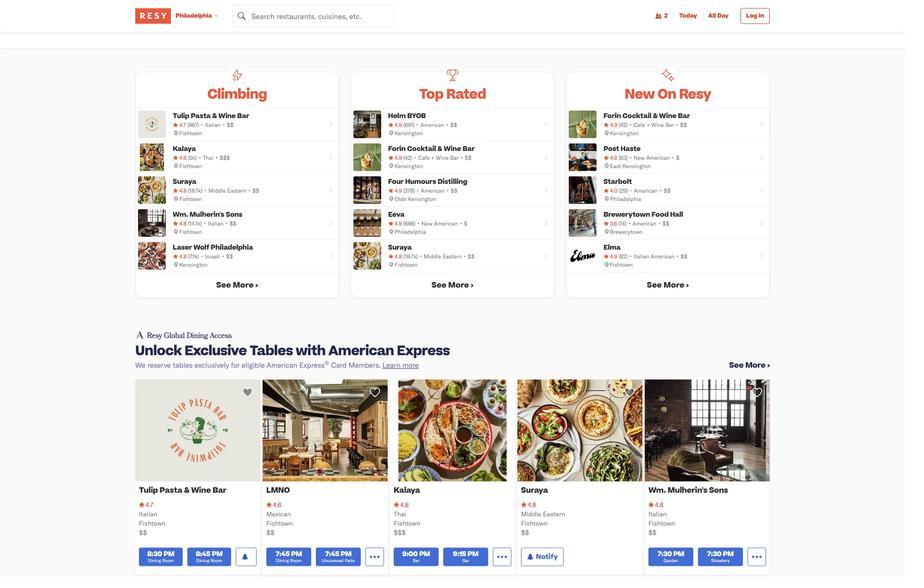 Task type: vqa. For each thing, say whether or not it's contained in the screenshot.


Task type: describe. For each thing, give the bounding box(es) containing it.
reserve
[[147, 361, 171, 369]]

Add Tulip Pasta & Wine Bar to favorites checkbox
[[242, 387, 254, 398]]

— and
[[220, 7, 240, 16]]

new american for post haste
[[634, 154, 670, 161]]

restaurant
[[373, 7, 411, 16]]

notify
[[536, 552, 558, 562]]

exclusive
[[185, 342, 247, 361]]

› for top rated
[[471, 280, 474, 291]]

italian up 7:30 pm garden on the bottom right of the page
[[649, 510, 667, 518]]

bar inside '9:15 pm bar'
[[463, 558, 470, 563]]

wine inside unlock exclusive tables with american express collection main content
[[191, 485, 211, 496]]

0 horizontal spatial express
[[299, 361, 325, 369]]

tulip inside climbing element
[[173, 111, 189, 121]]

9:00
[[402, 550, 418, 559]]

2 to from the left
[[258, 7, 265, 16]]

italian up 8:30
[[139, 510, 157, 518]]

sons for wm. mulherin's sons link inside climbing element
[[226, 210, 243, 220]]

9:00 pm bar
[[402, 550, 430, 563]]

thai for thai fishtown $$$
[[394, 510, 407, 518]]

more for climbing
[[233, 280, 254, 291]]

cafe + wine bar for 42 reviews element related to 4.9 out of 5 stars image for forîn
[[634, 122, 674, 128]]

earn up to $250 back at restaurants. learn more. link
[[620, 7, 761, 25]]

4.8 out of 5 stars image for wm. mulherin's sons
[[173, 220, 187, 228]]

resy
[[680, 85, 712, 104]]

suraya inside unlock exclusive tables with american express collection main content
[[521, 485, 548, 496]]

helm byob
[[388, 111, 426, 121]]

fishtown down (14.1k) reviews element
[[179, 229, 202, 235]]

there
[[202, 16, 222, 25]]

more for new on resy
[[664, 280, 685, 291]]

see more › button inside unlock exclusive tables with american express collection main content
[[720, 360, 770, 371]]

eeva link
[[388, 210, 407, 220]]

we
[[135, 361, 146, 369]]

7:45 for 7:45 pm uncovered patio
[[325, 550, 339, 559]]

thai fishtown $$$
[[394, 510, 421, 537]]

middle inside climbing element
[[209, 187, 226, 194]]

9:15 pm bar
[[453, 550, 479, 563]]

1 vertical spatial tulip pasta & wine bar link
[[139, 485, 257, 496]]

4.7 out of 5 stars image inside climbing element
[[173, 121, 186, 129]]

see for climbing
[[216, 280, 231, 291]]

(18.7k) reviews element for the top the suraya link
[[188, 187, 203, 195]]

pm for 7:45 pm uncovered patio
[[341, 550, 352, 559]]

time
[[184, 16, 201, 25]]

elma link
[[604, 243, 623, 253]]

laser wolf philadelphia
[[173, 243, 253, 253]]

967 reviews element
[[187, 121, 199, 129]]

4.9 for 4.9 out of 5 stars icon related to forîn
[[395, 154, 402, 161]]

eastern for (18.7k) reviews element associated with the middle the suraya link
[[443, 253, 462, 260]]

post
[[604, 144, 619, 154]]

0 vertical spatial tulip pasta & wine bar link
[[173, 111, 252, 121]]

unlock exclusive tables with american express collection main content
[[128, 322, 777, 577]]

new for eeva
[[422, 220, 433, 227]]

bar inside 9:00 pm bar
[[413, 558, 420, 563]]

american right eligible
[[267, 361, 298, 369]]

new on resy element
[[566, 67, 770, 298]]

4.9 out of 5 stars image for four
[[388, 187, 402, 195]]

4.9 for first 4.9 out of 5 stars icon from the bottom
[[395, 220, 402, 227]]

4.9 for 4.9 out of 5 stars image to the bottom
[[610, 253, 618, 260]]

to inside earn up to $250 back at restaurants. learn more.
[[648, 7, 656, 16]]

pm for 9:15 pm bar
[[468, 550, 479, 559]]

get
[[161, 7, 173, 16]]

learn more button
[[383, 361, 419, 369]]

eligible
[[242, 361, 265, 369]]

now
[[333, 16, 348, 25]]

tulip inside unlock exclusive tables with american express collection main content
[[139, 485, 158, 496]]

middle eastern inside climbing element
[[209, 187, 247, 194]]

italian fishtown $$ for tulip
[[139, 510, 166, 537]]

$250
[[657, 7, 674, 16]]

philadelphia's newest restaurant openings, now on resy link
[[297, 7, 438, 25]]

378 reviews element
[[404, 187, 415, 195]]

7:45 pm dining room
[[276, 550, 302, 563]]

83 reviews element
[[619, 154, 628, 162]]

new
[[625, 85, 655, 104]]

how to get into my loup — and how to have the best time there
[[135, 7, 265, 25]]

$$$ inside 'thai fishtown $$$'
[[394, 529, 406, 537]]

Add Suraya to favorites checkbox
[[624, 387, 636, 398]]

american down four humours distilling link
[[421, 187, 445, 194]]

4.8 for wm. mulherin's sons's 4.8 out of 5 stars icon
[[179, 220, 187, 227]]

log in
[[747, 12, 765, 20]]

see more › for climbing
[[216, 280, 258, 291]]

fishtown inside top rated element
[[395, 262, 418, 268]]

italian american
[[634, 253, 675, 260]]

american up east kensington
[[647, 154, 670, 161]]

1 vertical spatial suraya link
[[388, 243, 414, 253]]

82 reviews element
[[619, 253, 628, 261]]

1 horizontal spatial express
[[397, 342, 450, 361]]

helm byob link
[[388, 111, 428, 121]]

wine inside climbing element
[[219, 111, 236, 121]]

philadelphia inside climbing element
[[211, 243, 253, 253]]

four humours distilling link
[[388, 177, 470, 187]]

climbing element
[[135, 67, 339, 298]]

(42) inside new on resy element
[[619, 122, 628, 128]]

kensington inside climbing element
[[179, 262, 208, 268]]

+ for 4.9 out of 5 stars icon related to forîn
[[431, 154, 435, 161]]

(42) inside top rated element
[[404, 154, 412, 161]]

4.7 for 4.7 out of 5 stars image inside the unlock exclusive tables with american express collection main content
[[146, 501, 153, 509]]

more inside unlock exclusive tables with american express we reserve tables exclusively for eligible american express ® card members. learn more
[[403, 361, 419, 369]]

pasta inside unlock exclusive tables with american express collection main content
[[160, 485, 182, 496]]

$$$ inside climbing element
[[220, 154, 230, 161]]

1 horizontal spatial kalaya link
[[394, 485, 512, 496]]

4.9 out of 5 stars image for helm
[[388, 121, 402, 129]]

pm for 9:00 pm bar
[[420, 550, 430, 559]]

helm
[[388, 111, 406, 121]]

newest
[[346, 7, 371, 16]]

see inside unlock exclusive tables with american express collection main content
[[730, 360, 744, 371]]

new american for eeva
[[422, 220, 458, 227]]

0 horizontal spatial forîn cocktail & wine bar link
[[388, 144, 477, 154]]

today
[[680, 12, 698, 20]]

all day
[[709, 12, 729, 20]]

sons for wm. mulherin's sons link in the unlock exclusive tables with american express collection main content
[[710, 485, 728, 496]]

the
[[154, 16, 165, 25]]

4.7 out of 5 stars image inside unlock exclusive tables with american express collection main content
[[139, 500, 153, 510]]

0 vertical spatial kalaya link
[[173, 144, 198, 154]]

american right (686)
[[434, 220, 458, 227]]

learn inside earn up to $250 back at restaurants. learn more.
[[620, 16, 640, 25]]

4.8 for 4.8 out of 5 stars icon associated with kalaya
[[179, 154, 187, 161]]

forîn cocktail & wine bar for 4.9 out of 5 stars icon related to forîn
[[388, 144, 475, 154]]

american up add lmno to favorites checkbox
[[329, 342, 394, 361]]

$$ inside middle eastern fishtown $$
[[521, 529, 529, 537]]

have
[[135, 16, 152, 25]]

for
[[231, 361, 240, 369]]

kensington up 'post haste' link
[[610, 130, 639, 137]]

byob
[[407, 111, 426, 121]]

access
[[210, 331, 232, 343]]

kensington down 83 reviews element
[[623, 163, 651, 170]]

earn
[[620, 7, 636, 16]]

see for new on resy
[[647, 280, 662, 291]]

(691)
[[404, 122, 415, 128]]

fishtown inside middle eastern fishtown $$
[[521, 520, 548, 527]]

7:30 pm streetery
[[708, 550, 734, 563]]

cocktail for 42 reviews element related to 4.9 out of 5 stars image for forîn
[[623, 111, 652, 121]]

4.8 for 4.8 out of 5 stars image within climbing element
[[179, 253, 187, 260]]

pasta inside climbing element
[[191, 111, 211, 121]]

wolf
[[194, 243, 209, 253]]

distilling
[[438, 177, 468, 187]]

openings,
[[297, 16, 331, 25]]

4.9 out of 5 stars image for forîn
[[604, 121, 618, 129]]

suraya inside top rated element
[[388, 243, 412, 253]]

food
[[652, 210, 669, 220]]

(686)
[[404, 220, 416, 227]]

4.6 out of 5 stars image
[[266, 500, 281, 510]]

1 how from the left
[[135, 7, 150, 16]]

log
[[747, 12, 758, 20]]

29 reviews element
[[619, 187, 628, 195]]

wm. mulherin's sons link inside climbing element
[[173, 210, 245, 220]]

(7.1k)
[[188, 253, 199, 260]]

on inside "new on resy" button
[[658, 85, 677, 104]]

fishtown inside new on resy element
[[610, 262, 633, 268]]

philadelphia's
[[297, 7, 344, 16]]

thai for thai
[[203, 154, 214, 161]]

cocktail for 42 reviews element corresponding to 4.9 out of 5 stars icon related to forîn
[[407, 144, 436, 154]]

wm. mulherin's sons inside climbing element
[[173, 210, 243, 220]]

on inside philadelphia's newest restaurant openings, now on resy
[[350, 16, 358, 25]]

four humours distilling
[[388, 177, 468, 187]]

691 reviews element
[[404, 121, 415, 129]]

(5k)
[[188, 154, 197, 161]]

42 reviews element for 4.9 out of 5 stars image for forîn
[[619, 121, 628, 129]]

Add Wm. Mulherin's Sons to favorites checkbox
[[752, 387, 763, 398]]

wm. inside unlock exclusive tables with american express collection main content
[[649, 485, 666, 496]]

philadelphia inside dropdown button
[[176, 12, 212, 20]]

philadelphia's newest restaurant openings, now on resy
[[297, 7, 411, 25]]

see more › for new on resy
[[647, 280, 689, 291]]

cafe inside top rated element
[[418, 154, 430, 161]]

at
[[694, 7, 701, 16]]

top rated button
[[417, 67, 489, 104]]

3 4.9 out of 5 stars image from the top
[[388, 220, 402, 228]]

forîn for topmost the forîn cocktail & wine bar link
[[604, 111, 621, 121]]

top
[[419, 85, 444, 104]]

climbing
[[207, 85, 267, 104]]

suraya inside climbing element
[[173, 177, 196, 187]]

$$ inside mexican fishtown $$
[[266, 529, 275, 537]]

(967)
[[187, 122, 199, 128]]

loup
[[201, 7, 218, 16]]

middle inside top rated element
[[424, 253, 441, 260]]

4.8 for 4.8 out of 5 stars icon related to suraya
[[179, 187, 187, 194]]

see more › button for climbing
[[136, 272, 339, 298]]

4.8 for 4.8 out of 5 stars image in unlock exclusive tables with american express collection main content
[[655, 501, 664, 509]]

middle eastern inside top rated element
[[424, 253, 462, 260]]

42 reviews element for 4.9 out of 5 stars icon related to forîn
[[404, 154, 412, 162]]

Add Kalaya to favorites checkbox
[[497, 387, 508, 398]]

into
[[175, 7, 188, 16]]

(18.7k) inside top rated element
[[404, 253, 418, 260]]

mexican fishtown $$
[[266, 510, 293, 537]]

+ for 4.9 out of 5 stars image for forîn
[[647, 122, 650, 128]]

american right (82)
[[651, 253, 675, 260]]

dining for 7:45 pm dining room
[[276, 558, 289, 563]]

american down brewerytown food hall link
[[633, 220, 657, 227]]

9:15
[[453, 550, 466, 559]]

how to get into my loup — and how to have the best time there link
[[135, 7, 276, 25]]

rated
[[447, 85, 486, 104]]

& inside unlock exclusive tables with american express collection main content
[[184, 485, 190, 496]]

earn up to $250 back at restaurants. learn more.
[[620, 7, 747, 25]]

0 vertical spatial suraya link
[[173, 177, 199, 187]]

tulip pasta & wine bar for the bottom tulip pasta & wine bar link
[[139, 485, 227, 496]]

patio
[[345, 558, 355, 563]]

(378)
[[404, 187, 415, 194]]

eastern for (18.7k) reviews element related to the top the suraya link
[[227, 187, 247, 194]]

brewerytown for brewerytown
[[610, 229, 643, 235]]

(5k) reviews element
[[188, 154, 197, 162]]

learn inside unlock exclusive tables with american express we reserve tables exclusively for eligible american express ® card members. learn more
[[383, 361, 401, 369]]

fishtown down (5k) reviews element
[[179, 163, 202, 170]]

(83)
[[619, 154, 628, 161]]



Task type: locate. For each thing, give the bounding box(es) containing it.
suraya
[[173, 177, 196, 187], [388, 243, 412, 253], [521, 485, 548, 496]]

wm. inside climbing element
[[173, 210, 188, 220]]

see more › inside new on resy element
[[647, 280, 689, 291]]

1 vertical spatial thai
[[394, 510, 407, 518]]

(14.1k) reviews element
[[188, 220, 202, 228]]

0 vertical spatial cafe + wine bar
[[634, 122, 674, 128]]

italian right (14.1k)
[[208, 220, 224, 227]]

1 4.9 out of 5 stars image from the top
[[388, 121, 402, 129]]

0 horizontal spatial (18.7k) reviews element
[[188, 187, 203, 195]]

$$$ right (5k)
[[220, 154, 230, 161]]

4.6 inside icon
[[273, 501, 281, 509]]

new american down haste on the right top of the page
[[634, 154, 670, 161]]

new american inside top rated element
[[422, 220, 458, 227]]

italian right the (967)
[[205, 122, 221, 128]]

eastern inside middle eastern fishtown $$
[[543, 510, 566, 518]]

0 vertical spatial 42 reviews element
[[619, 121, 628, 129]]

suraya down 686 reviews element on the left of the page
[[388, 243, 412, 253]]

new american inside new on resy element
[[634, 154, 670, 161]]

8:45 pm dining room
[[196, 550, 223, 563]]

1 vertical spatial (42)
[[404, 154, 412, 161]]

more inside climbing element
[[233, 280, 254, 291]]

pm for 7:30 pm garden
[[674, 550, 685, 559]]

1 vertical spatial $$$
[[394, 529, 406, 537]]

4.6 out of 5 stars image
[[604, 154, 618, 162]]

4.7 for 4.7 out of 5 stars image within the climbing element
[[179, 122, 186, 128]]

2 7:30 from the left
[[708, 550, 722, 559]]

lmno link
[[266, 485, 384, 496]]

1 horizontal spatial cafe
[[634, 122, 646, 128]]

fishtown up 7:30 pm garden on the bottom right of the page
[[649, 520, 675, 527]]

streetery
[[712, 558, 730, 563]]

how left 'the'
[[135, 7, 150, 16]]

sons
[[226, 210, 243, 220], [710, 485, 728, 496]]

7:45 for 7:45 pm dining room
[[276, 550, 290, 559]]

1 horizontal spatial suraya link
[[388, 243, 414, 253]]

forîn cocktail & wine bar down new
[[604, 111, 690, 121]]

pm inside 8:45 pm dining room
[[212, 550, 223, 559]]

dining for resy global dining access
[[187, 331, 208, 343]]

$ for eeva
[[464, 220, 468, 227]]

cafe + wine bar inside top rated element
[[418, 154, 459, 161]]

new on resy
[[625, 85, 712, 104]]

$ for post haste
[[677, 154, 680, 161]]

brewerytown down the 14 reviews element
[[610, 229, 643, 235]]

4.6
[[610, 154, 618, 161], [273, 501, 281, 509]]

1 vertical spatial forîn cocktail & wine bar
[[388, 144, 475, 154]]

+ up four humours distilling link
[[431, 154, 435, 161]]

42 reviews element up four
[[404, 154, 412, 162]]

1 vertical spatial middle
[[424, 253, 441, 260]]

new right (686)
[[422, 220, 433, 227]]

see
[[216, 280, 231, 291], [432, 280, 447, 291], [647, 280, 662, 291], [730, 360, 744, 371]]

1 vertical spatial forîn cocktail & wine bar link
[[388, 144, 477, 154]]

2
[[665, 12, 668, 20]]

pm for 8:30 pm dining room
[[164, 550, 175, 559]]

eastern inside top rated element
[[443, 253, 462, 260]]

1 horizontal spatial new
[[634, 154, 645, 161]]

pm inside 9:00 pm bar
[[420, 550, 430, 559]]

4.6 up mexican
[[273, 501, 281, 509]]

room right 8:30
[[162, 558, 174, 563]]

0 vertical spatial thai
[[203, 154, 214, 161]]

more
[[233, 280, 254, 291], [449, 280, 469, 291], [664, 280, 685, 291], [746, 360, 766, 371], [403, 361, 419, 369]]

brewerytown for brewerytown food hall
[[604, 210, 651, 220]]

0 vertical spatial forîn cocktail & wine bar link
[[604, 111, 693, 121]]

(18.7k)
[[188, 187, 203, 194], [404, 253, 418, 260]]

cafe + wine bar up haste on the right top of the page
[[634, 122, 674, 128]]

3 to from the left
[[648, 7, 656, 16]]

kalaya up (5k)
[[173, 144, 196, 154]]

kalaya
[[173, 144, 196, 154], [394, 485, 420, 496]]

6 pm from the left
[[468, 550, 479, 559]]

1 7:45 from the left
[[276, 550, 290, 559]]

0 horizontal spatial cafe
[[418, 154, 430, 161]]

4.9 out of 5 stars image up olde on the left of page
[[388, 187, 402, 195]]

brewerytown
[[604, 210, 651, 220], [610, 229, 643, 235]]

see inside new on resy element
[[647, 280, 662, 291]]

suraya down (5k) reviews element
[[173, 177, 196, 187]]

italian
[[205, 122, 221, 128], [208, 220, 224, 227], [634, 253, 650, 260], [139, 510, 157, 518], [649, 510, 667, 518]]

kalaya for topmost kalaya link
[[173, 144, 196, 154]]

see more › for top rated
[[432, 280, 474, 291]]

0 vertical spatial forîn
[[604, 111, 621, 121]]

starbolt
[[604, 177, 632, 187]]

mulherin's inside unlock exclusive tables with american express collection main content
[[668, 485, 708, 496]]

laser wolf philadelphia link
[[173, 243, 255, 253]]

0 horizontal spatial mulherin's
[[190, 210, 224, 220]]

(18.7k) reviews element up (14.1k)
[[188, 187, 203, 195]]

7:30
[[658, 550, 672, 559], [708, 550, 722, 559]]

pm inside '9:15 pm bar'
[[468, 550, 479, 559]]

1 vertical spatial wm. mulherin's sons link
[[649, 485, 767, 496]]

4.7 out of 5 stars image
[[173, 121, 186, 129], [139, 500, 153, 510]]

forîn inside top rated element
[[388, 144, 406, 154]]

7:30 for 7:30 pm garden
[[658, 550, 672, 559]]

sons inside climbing element
[[226, 210, 243, 220]]

restaurants.
[[703, 7, 747, 16]]

cafe + wine bar
[[634, 122, 674, 128], [418, 154, 459, 161]]

1 horizontal spatial sons
[[710, 485, 728, 496]]

to
[[152, 7, 159, 16], [258, 7, 265, 16], [648, 7, 656, 16]]

forîn cocktail & wine bar inside new on resy element
[[604, 111, 690, 121]]

4.9 up post
[[610, 122, 618, 128]]

dining for 8:45 pm dining room
[[196, 558, 210, 563]]

0 horizontal spatial wm. mulherin's sons link
[[173, 210, 245, 220]]

italian fishtown $$ up 8:30
[[139, 510, 166, 537]]

4.6 for 4.6 out of 5 stars icon
[[273, 501, 281, 509]]

2 vertical spatial eastern
[[543, 510, 566, 518]]

8 pm from the left
[[723, 550, 734, 559]]

cafe inside new on resy element
[[634, 122, 646, 128]]

0 horizontal spatial how
[[135, 7, 150, 16]]

1 horizontal spatial 4.8 out of 5 stars image
[[388, 253, 402, 261]]

1 vertical spatial (18.7k)
[[404, 253, 418, 260]]

686 reviews element
[[404, 220, 416, 228]]

american
[[421, 122, 445, 128], [647, 154, 670, 161], [421, 187, 445, 194], [634, 187, 658, 194], [434, 220, 458, 227], [633, 220, 657, 227], [651, 253, 675, 260], [329, 342, 394, 361], [267, 361, 298, 369]]

wine
[[219, 111, 236, 121], [660, 111, 677, 121], [652, 122, 664, 128], [444, 144, 461, 154], [436, 154, 449, 161], [191, 485, 211, 496]]

7 pm from the left
[[674, 550, 685, 559]]

0 horizontal spatial eastern
[[227, 187, 247, 194]]

forîn cocktail & wine bar link down new
[[604, 111, 693, 121]]

forîn cocktail & wine bar inside top rated element
[[388, 144, 475, 154]]

see more › button inside top rated element
[[351, 272, 554, 298]]

0 horizontal spatial new
[[422, 220, 433, 227]]

1 horizontal spatial $
[[677, 154, 680, 161]]

learn left more.
[[620, 16, 640, 25]]

1 vertical spatial cafe + wine bar
[[418, 154, 459, 161]]

+ down new
[[647, 122, 650, 128]]

0 vertical spatial 4.9 out of 5 stars image
[[604, 121, 618, 129]]

see for top rated
[[432, 280, 447, 291]]

& inside new on resy element
[[653, 111, 658, 121]]

tulip pasta & wine bar for the top tulip pasta & wine bar link
[[173, 111, 249, 121]]

1 horizontal spatial cafe + wine bar
[[634, 122, 674, 128]]

0 horizontal spatial italian fishtown $$
[[139, 510, 166, 537]]

top rated
[[419, 85, 486, 104]]

thai up 9:00
[[394, 510, 407, 518]]

fishtown up (14.1k)
[[179, 196, 202, 202]]

kensington down the (7.1k) reviews element
[[179, 262, 208, 268]]

(14)
[[619, 220, 627, 227]]

1 to from the left
[[152, 7, 159, 16]]

4.7 inside unlock exclusive tables with american express collection main content
[[146, 501, 153, 509]]

2 horizontal spatial eastern
[[543, 510, 566, 518]]

0 vertical spatial tulip
[[173, 111, 189, 121]]

fishtown up notify button
[[521, 520, 548, 527]]

pm for 7:30 pm streetery
[[723, 550, 734, 559]]

more inside top rated element
[[449, 280, 469, 291]]

kensington up humours
[[395, 163, 423, 170]]

1 horizontal spatial italian fishtown $$
[[649, 510, 675, 537]]

4.8 out of 5 stars image for climbing
[[173, 253, 187, 261]]

1 italian fishtown $$ from the left
[[139, 510, 166, 537]]

middle inside middle eastern fishtown $$
[[521, 510, 542, 518]]

4.9 out of 5 stars image
[[388, 121, 402, 129], [388, 154, 402, 162], [388, 220, 402, 228]]

4.8 out of 5 stars image for kalaya
[[173, 154, 187, 162]]

1 7:30 from the left
[[658, 550, 672, 559]]

0 vertical spatial kalaya
[[173, 144, 196, 154]]

14 reviews element
[[619, 220, 627, 228]]

4.7 inside climbing element
[[179, 122, 186, 128]]

resy global dining access
[[147, 331, 232, 343]]

4.8 out of 5 stars image for suraya
[[173, 187, 187, 195]]

lmno
[[266, 485, 290, 496]]

pm inside the 7:45 pm dining room
[[291, 550, 302, 559]]

42 reviews element up 'post haste' link
[[619, 121, 628, 129]]

new up east kensington
[[634, 154, 645, 161]]

philadelphia inside new on resy element
[[610, 196, 642, 202]]

tulip pasta & wine bar
[[173, 111, 249, 121], [139, 485, 227, 496]]

1 pm from the left
[[164, 550, 175, 559]]

resy inside unlock exclusive tables with american express collection main content
[[147, 331, 162, 343]]

& inside climbing element
[[212, 111, 217, 121]]

pm inside the '7:45 pm uncovered patio'
[[341, 550, 352, 559]]

0 vertical spatial (18.7k) reviews element
[[188, 187, 203, 195]]

0 vertical spatial middle eastern
[[209, 187, 247, 194]]

cafe up humours
[[418, 154, 430, 161]]

1 horizontal spatial resy
[[360, 16, 376, 25]]

see more › inside unlock exclusive tables with american express collection main content
[[730, 360, 770, 371]]

eastern inside climbing element
[[227, 187, 247, 194]]

post haste
[[604, 144, 641, 154]]

bar
[[237, 111, 249, 121], [678, 111, 690, 121], [666, 122, 674, 128], [463, 144, 475, 154], [450, 154, 459, 161], [213, 485, 227, 496], [413, 558, 420, 563], [463, 558, 470, 563]]

4.7
[[179, 122, 186, 128], [146, 501, 153, 509]]

0 vertical spatial $
[[677, 154, 680, 161]]

american right (29)
[[634, 187, 658, 194]]

4.9 down elma link
[[610, 253, 618, 260]]

$$$ up 9:00
[[394, 529, 406, 537]]

®
[[325, 360, 329, 366]]

2 7:45 from the left
[[325, 550, 339, 559]]

see more › button for new on resy
[[567, 272, 770, 298]]

1 horizontal spatial room
[[211, 558, 222, 563]]

thai right (5k)
[[203, 154, 214, 161]]

(18.7k) reviews element down 686 reviews element on the left of the page
[[404, 253, 418, 261]]

0 horizontal spatial forîn
[[388, 144, 406, 154]]

forîn cocktail & wine bar link up four humours distilling link
[[388, 144, 477, 154]]

resy inside philadelphia's newest restaurant openings, now on resy
[[360, 16, 376, 25]]

4.9 out of 5 stars image left 686 reviews element on the left of the page
[[388, 220, 402, 228]]

0 vertical spatial +
[[647, 122, 650, 128]]

1 horizontal spatial cocktail
[[623, 111, 652, 121]]

thai inside climbing element
[[203, 154, 214, 161]]

2 horizontal spatial suraya link
[[521, 485, 639, 496]]

4 pm from the left
[[341, 550, 352, 559]]

› inside top rated element
[[471, 280, 474, 291]]

wm. mulherin's sons
[[173, 210, 243, 220], [649, 485, 728, 496]]

new inside top rated element
[[422, 220, 433, 227]]

fishtown up 9:00
[[394, 520, 421, 527]]

thai inside 'thai fishtown $$$'
[[394, 510, 407, 518]]

today button
[[674, 7, 703, 25]]

climbing button
[[203, 67, 271, 104]]

(29)
[[619, 187, 628, 194]]

room for lmno
[[290, 558, 302, 563]]

fishtown down mexican
[[266, 520, 293, 527]]

7:45 down mexican fishtown $$
[[276, 550, 290, 559]]

3 pm from the left
[[291, 550, 302, 559]]

4.9 out of 5 stars image left 82 reviews element
[[604, 253, 618, 261]]

› inside climbing element
[[256, 280, 258, 291]]

see inside top rated element
[[432, 280, 447, 291]]

olde
[[395, 196, 407, 202]]

olde kensington
[[395, 196, 437, 202]]

members.
[[349, 361, 381, 369]]

1 horizontal spatial eastern
[[443, 253, 462, 260]]

0 vertical spatial on
[[350, 16, 358, 25]]

1 horizontal spatial kalaya
[[394, 485, 420, 496]]

see more › button inside new on resy element
[[567, 272, 770, 298]]

4.8
[[179, 154, 187, 161], [179, 187, 187, 194], [179, 220, 187, 227], [179, 253, 187, 260], [395, 253, 402, 260], [400, 501, 409, 509], [528, 501, 536, 509], [655, 501, 664, 509]]

on right new
[[658, 85, 677, 104]]

1 room from the left
[[162, 558, 174, 563]]

1 horizontal spatial how
[[241, 7, 256, 16]]

0 horizontal spatial (18.7k)
[[188, 187, 203, 194]]

4.8 for 4.8 out of 5 stars image for top rated
[[395, 253, 402, 260]]

0 horizontal spatial 4.6
[[273, 501, 281, 509]]

cafe up haste on the right top of the page
[[634, 122, 646, 128]]

(42) up four
[[404, 154, 412, 161]]

new for post haste
[[634, 154, 645, 161]]

7:45 inside the '7:45 pm uncovered patio'
[[325, 550, 339, 559]]

2 pm from the left
[[212, 550, 223, 559]]

pm for 7:45 pm dining room
[[291, 550, 302, 559]]

israeli
[[205, 253, 220, 260]]

philadelphia button
[[176, 0, 233, 32]]

2 horizontal spatial to
[[648, 7, 656, 16]]

0 horizontal spatial room
[[162, 558, 174, 563]]

tulip pasta & wine bar inside unlock exclusive tables with american express collection main content
[[139, 485, 227, 496]]

1 horizontal spatial 4.7 out of 5 stars image
[[173, 121, 186, 129]]

cocktail
[[623, 111, 652, 121], [407, 144, 436, 154]]

0 vertical spatial tulip pasta & wine bar
[[173, 111, 249, 121]]

brewerytown food hall
[[604, 210, 684, 220]]

(14.1k)
[[188, 220, 202, 227]]

Search restaurants, cuisines, etc. text field
[[233, 4, 395, 28]]

1 vertical spatial sons
[[710, 485, 728, 496]]

forîn cocktail & wine bar up four humours distilling link
[[388, 144, 475, 154]]

4.9 down eeva link
[[395, 220, 402, 227]]

thai
[[203, 154, 214, 161], [394, 510, 407, 518]]

to left get
[[152, 7, 159, 16]]

› for climbing
[[256, 280, 258, 291]]

4.8 out of 5 stars image for top rated
[[388, 253, 402, 261]]

0 horizontal spatial pasta
[[160, 485, 182, 496]]

1 vertical spatial eastern
[[443, 253, 462, 260]]

laser
[[173, 243, 192, 253]]

cocktail inside top rated element
[[407, 144, 436, 154]]

room inside 8:45 pm dining room
[[211, 558, 222, 563]]

1 horizontal spatial new american
[[634, 154, 670, 161]]

forîn up post
[[604, 111, 621, 121]]

0 horizontal spatial 4.7 out of 5 stars image
[[139, 500, 153, 510]]

forîn down 691 reviews element
[[388, 144, 406, 154]]

0 vertical spatial (42)
[[619, 122, 628, 128]]

room inside the 7:45 pm dining room
[[290, 558, 302, 563]]

exclusively
[[194, 361, 229, 369]]

resy left global
[[147, 331, 162, 343]]

1 horizontal spatial to
[[258, 7, 265, 16]]

best
[[167, 16, 182, 25]]

tulip pasta & wine bar inside climbing element
[[173, 111, 249, 121]]

see more › inside top rated element
[[432, 280, 474, 291]]

(18.7k) reviews element for the middle the suraya link
[[404, 253, 418, 261]]

italian fishtown $$
[[139, 510, 166, 537], [649, 510, 675, 537]]

1 horizontal spatial +
[[647, 122, 650, 128]]

1 horizontal spatial 7:45
[[325, 550, 339, 559]]

fishtown down the 967 reviews element
[[179, 130, 202, 137]]

4.9 out of 5 stars image up four
[[388, 154, 402, 162]]

1 vertical spatial wm.
[[649, 485, 666, 496]]

global
[[164, 331, 185, 343]]

1 vertical spatial +
[[431, 154, 435, 161]]

starbolt link
[[604, 177, 635, 187]]

(42)
[[619, 122, 628, 128], [404, 154, 412, 161]]

kensington down 378 reviews element
[[408, 196, 437, 202]]

(18.7k) down 686 reviews element on the left of the page
[[404, 253, 418, 260]]

0 horizontal spatial $
[[464, 220, 468, 227]]

more inside new on resy element
[[664, 280, 685, 291]]

2 room from the left
[[211, 558, 222, 563]]

room right 8:45
[[211, 558, 222, 563]]

4.8 out of 5 stars image inside climbing element
[[173, 253, 187, 261]]

humours
[[405, 177, 436, 187]]

1 vertical spatial middle eastern
[[424, 253, 462, 260]]

notify button
[[521, 548, 564, 567]]

2 horizontal spatial 4.8 out of 5 stars image
[[649, 500, 664, 510]]

unlock exclusive tables with american express we reserve tables exclusively for eligible american express ® card members. learn more
[[135, 342, 450, 369]]

4.9 down helm
[[395, 122, 402, 128]]

0 vertical spatial cafe
[[634, 122, 646, 128]]

see more › button for top rated
[[351, 272, 554, 298]]

sons inside unlock exclusive tables with american express collection main content
[[710, 485, 728, 496]]

3 room from the left
[[290, 558, 302, 563]]

1 vertical spatial brewerytown
[[610, 229, 643, 235]]

1 horizontal spatial $$$
[[394, 529, 406, 537]]

american down "byob"
[[421, 122, 445, 128]]

to right up
[[648, 7, 656, 16]]

pm inside the 7:30 pm streetery
[[723, 550, 734, 559]]

dining inside the 7:45 pm dining room
[[276, 558, 289, 563]]

4.9 out of 5 stars image for forîn
[[388, 154, 402, 162]]

4.0 out of 5 stars image
[[604, 187, 618, 195]]

4.9 out of 5 stars image
[[604, 121, 618, 129], [388, 187, 402, 195], [604, 253, 618, 261]]

4.9 up olde on the left of page
[[395, 187, 402, 194]]

bar inside climbing element
[[237, 111, 249, 121]]

7:45 pm uncovered patio
[[322, 550, 355, 563]]

fishtown down 686 reviews element on the left of the page
[[395, 262, 418, 268]]

4.9 out of 5 stars image up post
[[604, 121, 618, 129]]

$ inside top rated element
[[464, 220, 468, 227]]

2 how from the left
[[241, 7, 256, 16]]

7:30 inside 7:30 pm garden
[[658, 550, 672, 559]]

cafe + wine bar inside new on resy element
[[634, 122, 674, 128]]

(18.7k) down (5k) reviews element
[[188, 187, 203, 194]]

0 horizontal spatial forîn cocktail & wine bar
[[388, 144, 475, 154]]

pm inside 8:30 pm dining room
[[164, 550, 175, 559]]

› inside unlock exclusive tables with american express collection main content
[[768, 360, 770, 371]]

kensington down 691 reviews element
[[395, 130, 423, 137]]

brewerytown up "(14)"
[[604, 210, 651, 220]]

new
[[634, 154, 645, 161], [422, 220, 433, 227]]

Add LMNO to favorites checkbox
[[369, 387, 381, 398]]

wm. mulherin's sons link inside unlock exclusive tables with american express collection main content
[[649, 485, 767, 496]]

4.8 out of 5 stars image
[[173, 154, 187, 162], [173, 187, 187, 195], [173, 220, 187, 228], [394, 500, 409, 510], [521, 500, 536, 510]]

1 horizontal spatial learn
[[620, 16, 640, 25]]

room left uncovered
[[290, 558, 302, 563]]

fishtown down 82 reviews element
[[610, 262, 633, 268]]

+ inside top rated element
[[431, 154, 435, 161]]

4.6 for 4.6 out of 5 stars image
[[610, 154, 618, 161]]

2 vertical spatial middle
[[521, 510, 542, 518]]

fishtown up 8:30
[[139, 520, 166, 527]]

1 horizontal spatial (42)
[[619, 122, 628, 128]]

express
[[397, 342, 450, 361], [299, 361, 325, 369]]

2 horizontal spatial middle
[[521, 510, 542, 518]]

four
[[388, 177, 404, 187]]

brewerytown food hall link
[[604, 210, 686, 220]]

(82)
[[619, 253, 628, 260]]

kalaya for right kalaya link
[[394, 485, 420, 496]]

4.8 out of 5 stars image inside unlock exclusive tables with american express collection main content
[[649, 500, 664, 510]]

mulherin's inside climbing element
[[190, 210, 224, 220]]

resy right now
[[360, 16, 376, 25]]

forîn inside new on resy element
[[604, 111, 621, 121]]

room for tulip pasta & wine bar
[[162, 558, 174, 563]]

7:45 left patio on the bottom of the page
[[325, 550, 339, 559]]

top rated element
[[351, 67, 555, 298]]

more for top rated
[[449, 280, 469, 291]]

haste
[[621, 144, 641, 154]]

1 vertical spatial cocktail
[[407, 144, 436, 154]]

1 vertical spatial resy
[[147, 331, 162, 343]]

4.6 up east
[[610, 154, 618, 161]]

hall
[[671, 210, 684, 220]]

7:30 for 7:30 pm streetery
[[708, 550, 722, 559]]

1 vertical spatial learn
[[383, 361, 401, 369]]

forîn cocktail & wine bar link
[[604, 111, 693, 121], [388, 144, 477, 154]]

forîn cocktail & wine bar for 4.9 out of 5 stars image for forîn
[[604, 111, 690, 121]]

dining for 8:30 pm dining room
[[148, 558, 161, 563]]

1 horizontal spatial forîn
[[604, 111, 621, 121]]

with
[[296, 342, 326, 361]]

on right now
[[350, 16, 358, 25]]

4.9 for helm 4.9 out of 5 stars icon
[[395, 122, 402, 128]]

2 vertical spatial 4.9 out of 5 stars image
[[604, 253, 618, 261]]

3.6 out of 5 stars image
[[604, 220, 617, 228]]

2 italian fishtown $$ from the left
[[649, 510, 675, 537]]

0 horizontal spatial kalaya link
[[173, 144, 198, 154]]

cafe + wine bar for 42 reviews element corresponding to 4.9 out of 5 stars icon related to forîn
[[418, 154, 459, 161]]

back
[[675, 7, 693, 16]]

in
[[759, 12, 765, 20]]

all
[[709, 12, 716, 20]]

5 pm from the left
[[420, 550, 430, 559]]

italian right (82)
[[634, 253, 650, 260]]

cocktail down new
[[623, 111, 652, 121]]

forîn for left the forîn cocktail & wine bar link
[[388, 144, 406, 154]]

(18.7k) inside climbing element
[[188, 187, 203, 194]]

mulherin's
[[190, 210, 224, 220], [668, 485, 708, 496]]

how right — and
[[241, 7, 256, 16]]

suraya link inside unlock exclusive tables with american express collection main content
[[521, 485, 639, 496]]

(18.7k) reviews element
[[188, 187, 203, 195], [404, 253, 418, 261]]

0 horizontal spatial 42 reviews element
[[404, 154, 412, 162]]

0 vertical spatial new american
[[634, 154, 670, 161]]

suraya link
[[173, 177, 199, 187], [388, 243, 414, 253], [521, 485, 639, 496]]

0 vertical spatial pasta
[[191, 111, 211, 121]]

east kensington
[[610, 163, 651, 170]]

middle eastern fishtown $$
[[521, 510, 566, 537]]

0 vertical spatial middle
[[209, 187, 226, 194]]

kalaya up 'thai fishtown $$$'
[[394, 485, 420, 496]]

› for new on resy
[[687, 280, 689, 291]]

uncovered
[[322, 558, 344, 563]]

0 horizontal spatial suraya link
[[173, 177, 199, 187]]

4.9 up four
[[395, 154, 402, 161]]

0 horizontal spatial cocktail
[[407, 144, 436, 154]]

new on resy button
[[623, 67, 714, 104]]

$ inside new on resy element
[[677, 154, 680, 161]]

see inside climbing element
[[216, 280, 231, 291]]

0 horizontal spatial sons
[[226, 210, 243, 220]]

room inside 8:30 pm dining room
[[162, 558, 174, 563]]

›
[[256, 280, 258, 291], [471, 280, 474, 291], [687, 280, 689, 291], [768, 360, 770, 371]]

1 horizontal spatial (18.7k)
[[404, 253, 418, 260]]

forîn cocktail & wine bar
[[604, 111, 690, 121], [388, 144, 475, 154]]

cocktail down 691 reviews element
[[407, 144, 436, 154]]

0 horizontal spatial to
[[152, 7, 159, 16]]

suraya up middle eastern fishtown $$ at bottom
[[521, 485, 548, 496]]

mexican
[[266, 510, 291, 518]]

0 horizontal spatial suraya
[[173, 177, 196, 187]]

cafe + wine bar up four humours distilling link
[[418, 154, 459, 161]]

4.9 for 4.9 out of 5 stars image in top rated element
[[395, 187, 402, 194]]

(42) up 'post haste' link
[[619, 122, 628, 128]]

day
[[718, 12, 729, 20]]

0 vertical spatial 4.9 out of 5 stars image
[[388, 121, 402, 129]]

learn right members.
[[383, 361, 401, 369]]

2 4.9 out of 5 stars image from the top
[[388, 154, 402, 162]]

+
[[647, 122, 650, 128], [431, 154, 435, 161]]

new american right (686)
[[422, 220, 458, 227]]

italian inside new on resy element
[[634, 253, 650, 260]]

eastern
[[227, 187, 247, 194], [443, 253, 462, 260], [543, 510, 566, 518]]

0 horizontal spatial 7:45
[[276, 550, 290, 559]]

8:30
[[147, 550, 162, 559]]

$
[[677, 154, 680, 161], [464, 220, 468, 227]]

7:30 inside the 7:30 pm streetery
[[708, 550, 722, 559]]

(7.1k) reviews element
[[188, 253, 199, 261]]

tulip
[[173, 111, 189, 121], [139, 485, 158, 496]]

4.9 for 4.9 out of 5 stars image for forîn
[[610, 122, 618, 128]]

& inside top rated element
[[438, 144, 443, 154]]

pm for 8:45 pm dining room
[[212, 550, 223, 559]]

wm. mulherin's sons inside unlock exclusive tables with american express collection main content
[[649, 485, 728, 496]]

to right — and
[[258, 7, 265, 16]]

italian fishtown $$ up 7:30 pm garden on the bottom right of the page
[[649, 510, 675, 537]]

4.8 out of 5 stars image
[[173, 253, 187, 261], [388, 253, 402, 261], [649, 500, 664, 510]]

42 reviews element
[[619, 121, 628, 129], [404, 154, 412, 162]]

0 vertical spatial forîn cocktail & wine bar
[[604, 111, 690, 121]]

1 vertical spatial tulip pasta & wine bar
[[139, 485, 227, 496]]

italian fishtown $$ for wm.
[[649, 510, 675, 537]]

dining inside 8:45 pm dining room
[[196, 558, 210, 563]]

4.9 out of 5 stars image left 691 reviews element
[[388, 121, 402, 129]]

philadelphia inside top rated element
[[395, 229, 426, 235]]

elma
[[604, 243, 621, 253]]



